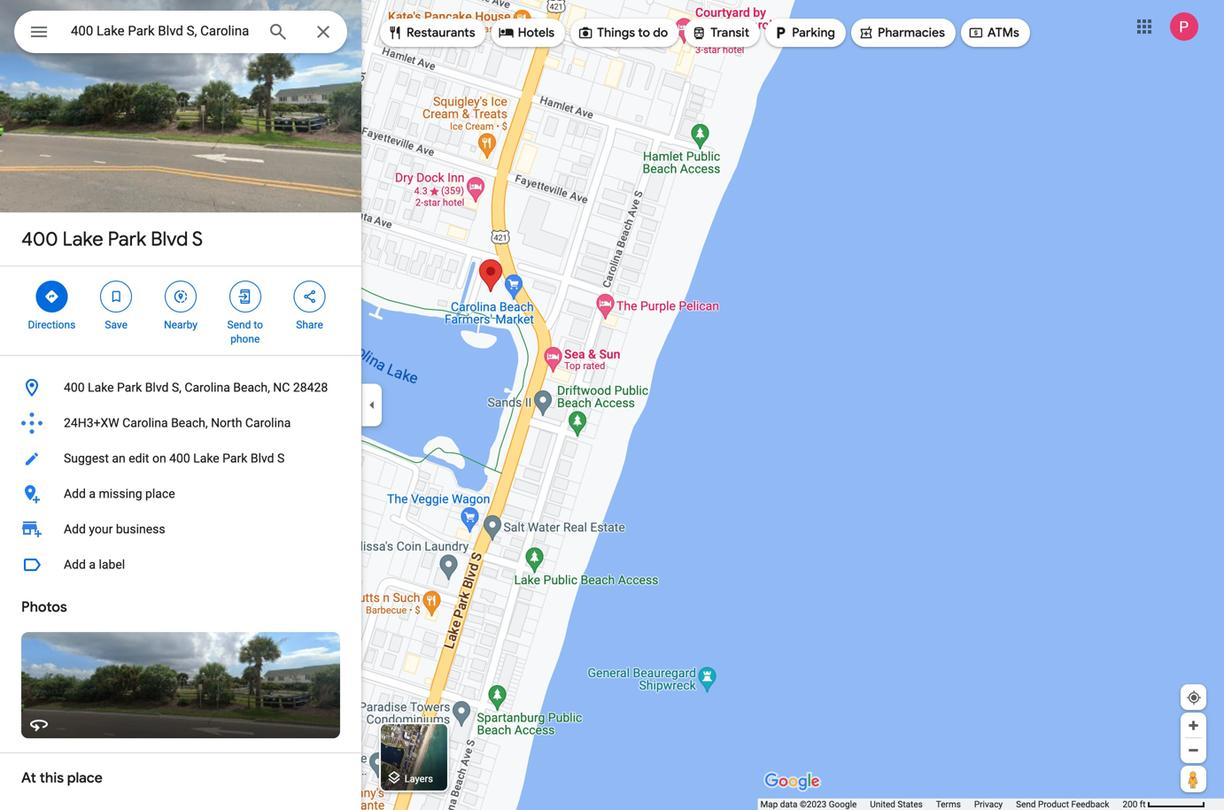 Task type: locate. For each thing, give the bounding box(es) containing it.
add your business link
[[0, 512, 362, 548]]

park for s,
[[117, 381, 142, 395]]

carolina
[[185, 381, 230, 395], [122, 416, 168, 431], [245, 416, 291, 431]]

transit
[[711, 25, 750, 41]]

2 vertical spatial blvd
[[251, 451, 274, 466]]

1 a from the top
[[89, 487, 96, 502]]

a left missing
[[89, 487, 96, 502]]

2 vertical spatial 400
[[169, 451, 190, 466]]

1 vertical spatial 400
[[64, 381, 85, 395]]

1 vertical spatial blvd
[[145, 381, 169, 395]]

s down nc
[[277, 451, 285, 466]]

 button
[[14, 11, 64, 57]]

400 up 24h3+xw
[[64, 381, 85, 395]]

on
[[152, 451, 166, 466]]

hotels
[[518, 25, 555, 41]]

400 up 
[[21, 227, 58, 252]]

200 ft button
[[1123, 800, 1206, 810]]

things
[[597, 25, 635, 41]]

carolina up edit
[[122, 416, 168, 431]]

a
[[89, 487, 96, 502], [89, 558, 96, 572]]

footer containing map data ©2023 google
[[761, 799, 1123, 811]]

1 horizontal spatial send
[[1016, 800, 1036, 810]]

400 right on
[[169, 451, 190, 466]]

blvd for s
[[151, 227, 188, 252]]

2 vertical spatial add
[[64, 558, 86, 572]]

a left label on the left bottom of the page
[[89, 558, 96, 572]]

to up phone on the left of the page
[[254, 319, 263, 331]]

suggest an edit on 400 lake park blvd s
[[64, 451, 285, 466]]

400 for 400 lake park blvd s
[[21, 227, 58, 252]]

24h3+xw carolina beach, north carolina button
[[0, 406, 362, 441]]

footer
[[761, 799, 1123, 811]]

1 horizontal spatial s
[[277, 451, 285, 466]]

0 horizontal spatial to
[[254, 319, 263, 331]]

feedback
[[1072, 800, 1110, 810]]

2 horizontal spatial 400
[[169, 451, 190, 466]]

1 horizontal spatial to
[[638, 25, 650, 41]]

save
[[105, 319, 128, 331]]

to inside  things to do
[[638, 25, 650, 41]]

place
[[145, 487, 175, 502], [67, 770, 103, 788]]

united states button
[[870, 799, 923, 811]]

send inside send to phone
[[227, 319, 251, 331]]

0 vertical spatial send
[[227, 319, 251, 331]]

3 add from the top
[[64, 558, 86, 572]]

to
[[638, 25, 650, 41], [254, 319, 263, 331]]

0 vertical spatial place
[[145, 487, 175, 502]]

add left label on the left bottom of the page
[[64, 558, 86, 572]]

ft
[[1140, 800, 1146, 810]]

collapse side panel image
[[362, 396, 382, 415]]

1 vertical spatial send
[[1016, 800, 1036, 810]]

layers
[[405, 774, 433, 785]]

park left s,
[[117, 381, 142, 395]]

0 vertical spatial to
[[638, 25, 650, 41]]

add left your
[[64, 522, 86, 537]]

united
[[870, 800, 896, 810]]

1 vertical spatial lake
[[88, 381, 114, 395]]

1 horizontal spatial place
[[145, 487, 175, 502]]

400
[[21, 227, 58, 252], [64, 381, 85, 395], [169, 451, 190, 466]]

park inside 400 lake park blvd s, carolina beach, nc 28428 button
[[117, 381, 142, 395]]

0 vertical spatial beach,
[[233, 381, 270, 395]]

lake for 400 lake park blvd s
[[62, 227, 103, 252]]

1 vertical spatial place
[[67, 770, 103, 788]]

this
[[39, 770, 64, 788]]

0 horizontal spatial s
[[192, 227, 203, 252]]

0 horizontal spatial send
[[227, 319, 251, 331]]

states
[[898, 800, 923, 810]]

map data ©2023 google
[[761, 800, 857, 810]]

2 add from the top
[[64, 522, 86, 537]]

send up phone on the left of the page
[[227, 319, 251, 331]]

north
[[211, 416, 242, 431]]

send inside button
[[1016, 800, 1036, 810]]

2 a from the top
[[89, 558, 96, 572]]

1 add from the top
[[64, 487, 86, 502]]

carolina right s,
[[185, 381, 230, 395]]

blvd for s,
[[145, 381, 169, 395]]

park down north
[[223, 451, 248, 466]]

0 vertical spatial blvd
[[151, 227, 188, 252]]

1 horizontal spatial carolina
[[185, 381, 230, 395]]

200 ft
[[1123, 800, 1146, 810]]

1 vertical spatial park
[[117, 381, 142, 395]]

footer inside google maps element
[[761, 799, 1123, 811]]

carolina down nc
[[245, 416, 291, 431]]

blvd up the 
[[151, 227, 188, 252]]

pharmacies
[[878, 25, 945, 41]]

send
[[227, 319, 251, 331], [1016, 800, 1036, 810]]

edit
[[129, 451, 149, 466]]

data
[[780, 800, 798, 810]]


[[28, 19, 50, 45]]

400 inside 400 lake park blvd s, carolina beach, nc 28428 button
[[64, 381, 85, 395]]

None field
[[71, 20, 253, 42]]

blvd left s,
[[145, 381, 169, 395]]

add down suggest
[[64, 487, 86, 502]]

send product feedback
[[1016, 800, 1110, 810]]

400 lake park blvd s
[[21, 227, 203, 252]]

at
[[21, 770, 36, 788]]

1 vertical spatial a
[[89, 558, 96, 572]]

1 vertical spatial s
[[277, 451, 285, 466]]

blvd
[[151, 227, 188, 252], [145, 381, 169, 395], [251, 451, 274, 466]]

1 vertical spatial add
[[64, 522, 86, 537]]

blvd down nc
[[251, 451, 274, 466]]

400 for 400 lake park blvd s, carolina beach, nc 28428
[[64, 381, 85, 395]]

0 vertical spatial add
[[64, 487, 86, 502]]

product
[[1038, 800, 1069, 810]]

0 vertical spatial lake
[[62, 227, 103, 252]]

place down on
[[145, 487, 175, 502]]

 things to do
[[578, 23, 668, 43]]

 parking
[[773, 23, 836, 43]]

restaurants
[[407, 25, 476, 41]]

s up actions for 400 lake park blvd s region
[[192, 227, 203, 252]]

0 vertical spatial 400
[[21, 227, 58, 252]]

place right this
[[67, 770, 103, 788]]

s,
[[172, 381, 182, 395]]

send left product
[[1016, 800, 1036, 810]]

google account: payton hansen  
(payton.hansen@adept.ai) image
[[1171, 13, 1199, 41]]

1 horizontal spatial beach,
[[233, 381, 270, 395]]

add for add a missing place
[[64, 487, 86, 502]]

none field inside 400 lake park blvd s, carolina beach, nc 28428 field
[[71, 20, 253, 42]]

s inside button
[[277, 451, 285, 466]]

park
[[108, 227, 146, 252], [117, 381, 142, 395], [223, 451, 248, 466]]

add for add your business
[[64, 522, 86, 537]]

1 vertical spatial to
[[254, 319, 263, 331]]

1 horizontal spatial 400
[[64, 381, 85, 395]]

park up 
[[108, 227, 146, 252]]

to left do
[[638, 25, 650, 41]]


[[302, 287, 318, 307]]

0 vertical spatial a
[[89, 487, 96, 502]]

to inside send to phone
[[254, 319, 263, 331]]

add
[[64, 487, 86, 502], [64, 522, 86, 537], [64, 558, 86, 572]]

2 vertical spatial park
[[223, 451, 248, 466]]

privacy
[[975, 800, 1003, 810]]

200
[[1123, 800, 1138, 810]]

parking
[[792, 25, 836, 41]]

beach, left nc
[[233, 381, 270, 395]]

terms button
[[936, 799, 961, 811]]

400 lake park blvd s main content
[[0, 0, 362, 811]]

0 horizontal spatial 400
[[21, 227, 58, 252]]

beach,
[[233, 381, 270, 395], [171, 416, 208, 431]]

lake
[[62, 227, 103, 252], [88, 381, 114, 395], [193, 451, 219, 466]]

an
[[112, 451, 126, 466]]

s
[[192, 227, 203, 252], [277, 451, 285, 466]]

photos
[[21, 599, 67, 617]]

blvd inside 400 lake park blvd s, carolina beach, nc 28428 button
[[145, 381, 169, 395]]

400 lake park blvd s, carolina beach, nc 28428
[[64, 381, 328, 395]]

beach, down 400 lake park blvd s, carolina beach, nc 28428 in the left top of the page
[[171, 416, 208, 431]]

0 horizontal spatial beach,
[[171, 416, 208, 431]]

0 vertical spatial park
[[108, 227, 146, 252]]

do
[[653, 25, 668, 41]]

map
[[761, 800, 778, 810]]

atms
[[988, 25, 1020, 41]]

a for missing
[[89, 487, 96, 502]]



Task type: vqa. For each thing, say whether or not it's contained in the screenshot.
York
no



Task type: describe. For each thing, give the bounding box(es) containing it.
zoom out image
[[1187, 744, 1201, 758]]

0 horizontal spatial carolina
[[122, 416, 168, 431]]

blvd inside suggest an edit on 400 lake park blvd s button
[[251, 451, 274, 466]]


[[773, 23, 789, 43]]

terms
[[936, 800, 961, 810]]


[[237, 287, 253, 307]]

 hotels
[[499, 23, 555, 43]]

place inside button
[[145, 487, 175, 502]]

send for send product feedback
[[1016, 800, 1036, 810]]

2 horizontal spatial carolina
[[245, 416, 291, 431]]

google maps element
[[0, 0, 1225, 811]]

nearby
[[164, 319, 198, 331]]

actions for 400 lake park blvd s region
[[0, 267, 362, 355]]

lake for 400 lake park blvd s, carolina beach, nc 28428
[[88, 381, 114, 395]]

1 vertical spatial beach,
[[171, 416, 208, 431]]

add a missing place
[[64, 487, 175, 502]]

privacy button
[[975, 799, 1003, 811]]

 pharmacies
[[859, 23, 945, 43]]

business
[[116, 522, 165, 537]]

zoom in image
[[1187, 719, 1201, 733]]


[[691, 23, 707, 43]]

400 Lake Park Blvd S, Carolina Beach, NC 28428 field
[[14, 11, 347, 53]]


[[108, 287, 124, 307]]

directions
[[28, 319, 76, 331]]

©2023
[[800, 800, 827, 810]]

nc
[[273, 381, 290, 395]]


[[499, 23, 515, 43]]


[[44, 287, 60, 307]]

carolina inside 400 lake park blvd s, carolina beach, nc 28428 button
[[185, 381, 230, 395]]

park inside suggest an edit on 400 lake park blvd s button
[[223, 451, 248, 466]]

add a missing place button
[[0, 477, 362, 512]]

show your location image
[[1186, 690, 1202, 706]]


[[173, 287, 189, 307]]

show street view coverage image
[[1181, 766, 1207, 793]]

suggest
[[64, 451, 109, 466]]

add for add a label
[[64, 558, 86, 572]]

add your business
[[64, 522, 165, 537]]

 transit
[[691, 23, 750, 43]]

share
[[296, 319, 323, 331]]

 search field
[[14, 11, 347, 57]]

add a label button
[[0, 548, 362, 583]]

at this place
[[21, 770, 103, 788]]

park for s
[[108, 227, 146, 252]]


[[859, 23, 875, 43]]

a for label
[[89, 558, 96, 572]]

google
[[829, 800, 857, 810]]

24h3+xw
[[64, 416, 119, 431]]

your
[[89, 522, 113, 537]]

suggest an edit on 400 lake park blvd s button
[[0, 441, 362, 477]]

2 vertical spatial lake
[[193, 451, 219, 466]]

0 vertical spatial s
[[192, 227, 203, 252]]

400 lake park blvd s, carolina beach, nc 28428 button
[[0, 370, 362, 406]]

send to phone
[[227, 319, 263, 346]]

united states
[[870, 800, 923, 810]]

send for send to phone
[[227, 319, 251, 331]]

24h3+xw carolina beach, north carolina
[[64, 416, 291, 431]]


[[387, 23, 403, 43]]


[[968, 23, 984, 43]]

 restaurants
[[387, 23, 476, 43]]

missing
[[99, 487, 142, 502]]


[[578, 23, 594, 43]]

label
[[99, 558, 125, 572]]

 atms
[[968, 23, 1020, 43]]

add a label
[[64, 558, 125, 572]]

phone
[[231, 333, 260, 346]]

send product feedback button
[[1016, 799, 1110, 811]]

28428
[[293, 381, 328, 395]]

0 horizontal spatial place
[[67, 770, 103, 788]]

400 inside suggest an edit on 400 lake park blvd s button
[[169, 451, 190, 466]]



